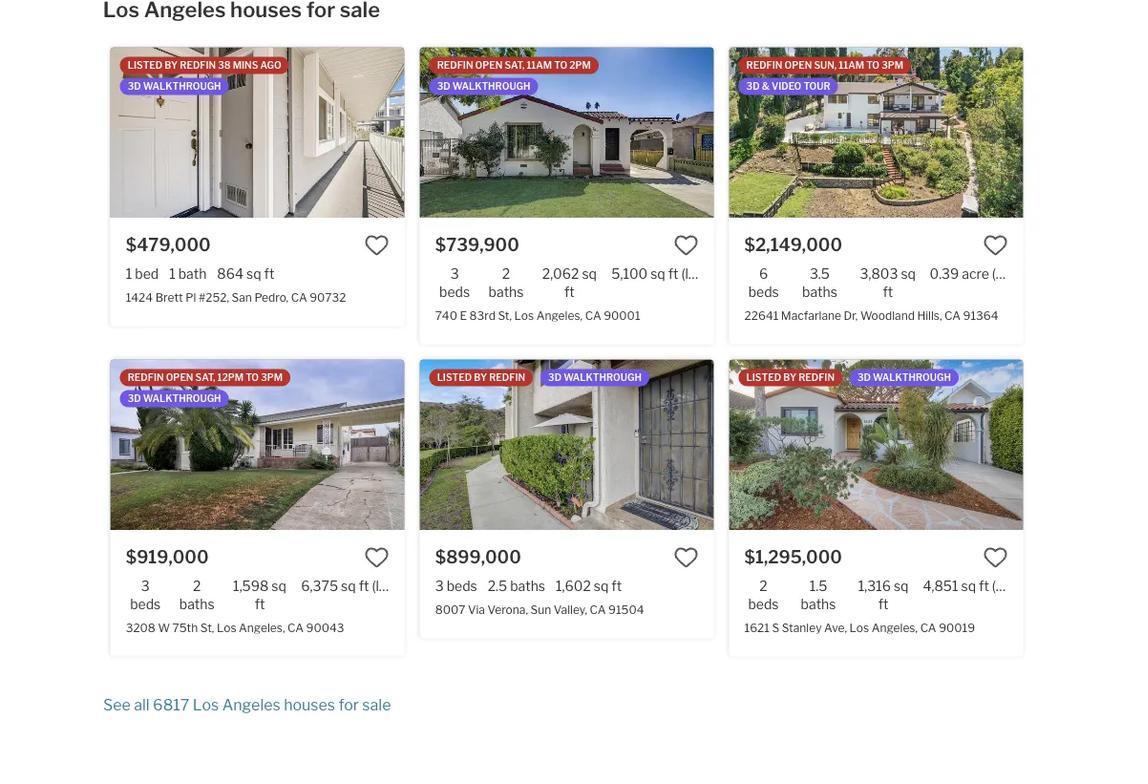 Task type: vqa. For each thing, say whether or not it's contained in the screenshot.


Task type: locate. For each thing, give the bounding box(es) containing it.
baths
[[489, 284, 524, 300], [802, 284, 837, 300], [510, 578, 545, 594], [179, 596, 214, 612], [801, 596, 836, 612]]

beds up the 1621
[[748, 596, 779, 612]]

2pm
[[569, 60, 591, 71]]

1,316 sq ft
[[858, 578, 909, 612]]

open up video
[[784, 60, 812, 71]]

walkthrough inside redfin open sat, 12pm to 3pm 3d walkthrough
[[143, 393, 221, 404]]

(lot) right the "4,851"
[[992, 578, 1016, 594]]

favorite button checkbox for $2,149,000
[[983, 233, 1008, 258]]

by down the macfarlane
[[783, 372, 796, 383]]

los for $919,000
[[217, 621, 236, 635]]

listed by redfin for $899,000
[[437, 372, 525, 383]]

3 beds up 3208
[[130, 578, 161, 612]]

brett
[[155, 290, 183, 304]]

1 horizontal spatial by
[[474, 372, 487, 383]]

3 beds
[[439, 265, 470, 300], [130, 578, 161, 612], [435, 578, 477, 594]]

3pm right 12pm
[[261, 372, 283, 383]]

3d inside the redfin open sat, 11am to 2pm 3d walkthrough
[[437, 81, 450, 92]]

1 vertical spatial 2 baths
[[179, 578, 214, 612]]

walkthrough for $479,000
[[143, 81, 221, 92]]

photo of 740 e 83rd st, los angeles, ca 90001 image
[[420, 47, 714, 218]]

4,851 sq ft (lot)
[[923, 578, 1016, 594]]

by down 83rd
[[474, 372, 487, 383]]

2 3d walkthrough from the left
[[857, 372, 951, 383]]

1621
[[744, 621, 770, 635]]

beds
[[439, 284, 470, 300], [748, 284, 779, 300], [447, 578, 477, 594], [130, 596, 161, 612], [748, 596, 779, 612]]

beds up 740 at top
[[439, 284, 470, 300]]

3.5 baths
[[802, 265, 837, 300]]

2 horizontal spatial open
[[784, 60, 812, 71]]

sat, inside the redfin open sat, 11am to 2pm 3d walkthrough
[[505, 60, 525, 71]]

1 horizontal spatial sat,
[[505, 60, 525, 71]]

open inside the redfin open sat, 11am to 2pm 3d walkthrough
[[475, 60, 503, 71]]

1 horizontal spatial angeles,
[[536, 308, 583, 322]]

by inside the listed by redfin 38 mins ago 3d walkthrough
[[164, 60, 178, 71]]

favorite button image for $919,000
[[364, 545, 389, 570]]

los right 75th
[[217, 621, 236, 635]]

listed down 740 at top
[[437, 372, 472, 383]]

1 horizontal spatial 2
[[502, 265, 510, 282]]

3d inside redfin open sat, 12pm to 3pm 3d walkthrough
[[128, 393, 141, 404]]

2 baths up 83rd
[[489, 265, 524, 300]]

redfin inside the listed by redfin 38 mins ago 3d walkthrough
[[180, 60, 216, 71]]

1,316
[[858, 578, 891, 594]]

(lot) right '5,100'
[[681, 265, 705, 282]]

ft for $1,295,000
[[878, 596, 888, 612]]

sq right 1,598
[[271, 578, 286, 594]]

angeles, for $919,000
[[239, 621, 285, 635]]

sq right 1,316
[[894, 578, 909, 594]]

favorite button image
[[983, 233, 1008, 258]]

open inside the redfin open sun, 11am to 3pm 3d & video tour
[[784, 60, 812, 71]]

0 horizontal spatial 3pm
[[261, 372, 283, 383]]

1 listed by redfin from the left
[[437, 372, 525, 383]]

5,100 sq ft (lot)
[[611, 265, 705, 282]]

open for $2,149,000
[[784, 60, 812, 71]]

3pm right sun,
[[881, 60, 903, 71]]

listed by redfin 38 mins ago 3d walkthrough
[[128, 60, 281, 92]]

beds up 8007
[[447, 578, 477, 594]]

2 horizontal spatial by
[[783, 372, 796, 383]]

0 vertical spatial favorite button checkbox
[[983, 233, 1008, 258]]

open
[[475, 60, 503, 71], [784, 60, 812, 71], [166, 372, 193, 383]]

by for $1,295,000
[[783, 372, 796, 383]]

6817
[[153, 696, 189, 714]]

3 for $919,000
[[141, 578, 150, 594]]

3 for $899,000
[[435, 578, 444, 594]]

3d for $479,000
[[128, 81, 141, 92]]

sat, inside redfin open sat, 12pm to 3pm 3d walkthrough
[[195, 372, 215, 383]]

ft for $899,000
[[611, 578, 622, 594]]

2 for $919,000
[[193, 578, 201, 594]]

angeles, down the 2,062 sq ft
[[536, 308, 583, 322]]

sq for $2,149,000
[[901, 265, 916, 282]]

3208
[[126, 621, 156, 635]]

to for $739,900
[[554, 60, 567, 71]]

1 vertical spatial sat,
[[195, 372, 215, 383]]

38
[[218, 60, 231, 71]]

2 horizontal spatial angeles,
[[872, 621, 918, 635]]

3d walkthrough down the 90001
[[548, 372, 642, 383]]

see all 6817 los angeles houses for sale
[[103, 696, 391, 714]]

0 horizontal spatial 11am
[[527, 60, 552, 71]]

sat,
[[505, 60, 525, 71], [195, 372, 215, 383]]

st, right 75th
[[200, 621, 214, 635]]

open left 12pm
[[166, 372, 193, 383]]

0.39
[[930, 265, 959, 282]]

1 left bath
[[169, 265, 175, 282]]

st,
[[498, 308, 512, 322], [200, 621, 214, 635]]

2 1 from the left
[[169, 265, 175, 282]]

s
[[772, 621, 779, 635]]

1 horizontal spatial 11am
[[839, 60, 864, 71]]

sq for $899,000
[[594, 578, 609, 594]]

0 vertical spatial 3pm
[[881, 60, 903, 71]]

1 horizontal spatial 3d walkthrough
[[857, 372, 951, 383]]

1 horizontal spatial 2 baths
[[489, 265, 524, 300]]

sat, left 2pm
[[505, 60, 525, 71]]

redfin inside the redfin open sun, 11am to 3pm 3d & video tour
[[746, 60, 782, 71]]

walkthrough inside the listed by redfin 38 mins ago 3d walkthrough
[[143, 81, 221, 92]]

2 down $919,000 on the bottom left
[[193, 578, 201, 594]]

listed by redfin down 83rd
[[437, 372, 525, 383]]

0 horizontal spatial 3d walkthrough
[[548, 372, 642, 383]]

1 1 from the left
[[126, 265, 132, 282]]

0 horizontal spatial 2
[[193, 578, 201, 594]]

22641 macfarlane dr, woodland hills, ca 91364
[[744, 308, 998, 322]]

6,375 sq ft (lot)
[[301, 578, 396, 594]]

listed down "22641"
[[746, 372, 781, 383]]

1 3d walkthrough from the left
[[548, 372, 642, 383]]

ca down 1,602 sq ft
[[590, 602, 606, 616]]

sq right 6,375
[[341, 578, 356, 594]]

favorite button checkbox
[[983, 233, 1008, 258], [674, 545, 699, 570]]

sq right '5,100'
[[650, 265, 665, 282]]

ft down 1,598
[[255, 596, 265, 612]]

open left 2pm
[[475, 60, 503, 71]]

all
[[134, 696, 150, 714]]

ft down 1,316
[[878, 596, 888, 612]]

0 vertical spatial 2 baths
[[489, 265, 524, 300]]

ca right the pedro,
[[291, 290, 307, 304]]

to for $2,149,000
[[866, 60, 880, 71]]

via
[[468, 602, 485, 616]]

favorite button image
[[364, 233, 389, 258], [674, 233, 699, 258], [364, 545, 389, 570], [674, 545, 699, 570], [983, 545, 1008, 570]]

(lot) right 6,375
[[372, 578, 396, 594]]

baths up 75th
[[179, 596, 214, 612]]

to right sun,
[[866, 60, 880, 71]]

sun,
[[814, 60, 837, 71]]

1
[[126, 265, 132, 282], [169, 265, 175, 282]]

0 vertical spatial sat,
[[505, 60, 525, 71]]

1 horizontal spatial 3pm
[[881, 60, 903, 71]]

3,803
[[860, 265, 898, 282]]

ft for $919,000
[[255, 596, 265, 612]]

sq inside 1,316 sq ft
[[894, 578, 909, 594]]

0 horizontal spatial listed by redfin
[[437, 372, 525, 383]]

by for $899,000
[[474, 372, 487, 383]]

los for $1,295,000
[[849, 621, 869, 635]]

sq right '2,062'
[[582, 265, 597, 282]]

sat, left 12pm
[[195, 372, 215, 383]]

2.5 baths
[[488, 578, 545, 594]]

3 beds up 740 at top
[[439, 265, 470, 300]]

$899,000
[[435, 546, 521, 567]]

(lot)
[[681, 265, 705, 282], [992, 265, 1016, 282], [372, 578, 396, 594], [992, 578, 1016, 594]]

1 horizontal spatial favorite button checkbox
[[983, 233, 1008, 258]]

san
[[232, 290, 252, 304]]

los right "ave," at the bottom right of the page
[[849, 621, 869, 635]]

(lot) for $919,000
[[372, 578, 396, 594]]

sale
[[362, 696, 391, 714]]

ca left the 90001
[[585, 308, 601, 322]]

3
[[450, 265, 459, 282], [141, 578, 150, 594], [435, 578, 444, 594]]

0 horizontal spatial listed
[[128, 60, 163, 71]]

to
[[554, 60, 567, 71], [866, 60, 880, 71], [246, 372, 259, 383]]

11am for $739,900
[[527, 60, 552, 71]]

2 horizontal spatial to
[[866, 60, 880, 71]]

1 vertical spatial 3pm
[[261, 372, 283, 383]]

1 horizontal spatial open
[[475, 60, 503, 71]]

open inside redfin open sat, 12pm to 3pm 3d walkthrough
[[166, 372, 193, 383]]

91504
[[608, 602, 644, 616]]

ca
[[291, 290, 307, 304], [585, 308, 601, 322], [944, 308, 961, 322], [590, 602, 606, 616], [287, 621, 304, 635], [920, 621, 936, 635]]

3d for $919,000
[[128, 393, 141, 404]]

to for $919,000
[[246, 372, 259, 383]]

1 vertical spatial st,
[[200, 621, 214, 635]]

2 baths
[[489, 265, 524, 300], [179, 578, 214, 612]]

ft right the "4,851"
[[979, 578, 989, 594]]

sq right the "4,851"
[[961, 578, 976, 594]]

favorite button checkbox
[[364, 233, 389, 258], [674, 233, 699, 258], [364, 545, 389, 570], [983, 545, 1008, 570]]

los for $739,900
[[514, 308, 534, 322]]

3pm for $919,000
[[261, 372, 283, 383]]

3pm
[[881, 60, 903, 71], [261, 372, 283, 383]]

3pm inside the redfin open sun, 11am to 3pm 3d & video tour
[[881, 60, 903, 71]]

walkthrough for $919,000
[[143, 393, 221, 404]]

3d walkthrough down woodland
[[857, 372, 951, 383]]

2 11am from the left
[[839, 60, 864, 71]]

1 horizontal spatial st,
[[498, 308, 512, 322]]

1 vertical spatial favorite button checkbox
[[674, 545, 699, 570]]

3 beds for $919,000
[[130, 578, 161, 612]]

2 baths for $739,900
[[489, 265, 524, 300]]

11am right sun,
[[839, 60, 864, 71]]

to inside the redfin open sun, 11am to 3pm 3d & video tour
[[866, 60, 880, 71]]

baths up 83rd
[[489, 284, 524, 300]]

baths down 3.5
[[802, 284, 837, 300]]

ca for $1,295,000
[[920, 621, 936, 635]]

2 horizontal spatial 2
[[759, 578, 767, 594]]

0 horizontal spatial sat,
[[195, 372, 215, 383]]

#252,
[[199, 290, 229, 304]]

favorite button checkbox for $1,295,000
[[983, 545, 1008, 570]]

3 beds up 8007
[[435, 578, 477, 594]]

3 down $919,000 on the bottom left
[[141, 578, 150, 594]]

to right 12pm
[[246, 372, 259, 383]]

beds down 6
[[748, 284, 779, 300]]

1 left bed in the left of the page
[[126, 265, 132, 282]]

2
[[502, 265, 510, 282], [193, 578, 201, 594], [759, 578, 767, 594]]

ft inside the 2,062 sq ft
[[564, 284, 575, 300]]

favorite button image for $1,295,000
[[983, 545, 1008, 570]]

1 horizontal spatial 3
[[435, 578, 444, 594]]

favorite button checkbox for $899,000
[[674, 545, 699, 570]]

baths for $1,295,000
[[801, 596, 836, 612]]

sq
[[246, 265, 261, 282], [582, 265, 597, 282], [650, 265, 665, 282], [901, 265, 916, 282], [271, 578, 286, 594], [341, 578, 356, 594], [594, 578, 609, 594], [894, 578, 909, 594], [961, 578, 976, 594]]

houses
[[284, 696, 335, 714]]

1 horizontal spatial to
[[554, 60, 567, 71]]

1 horizontal spatial listed
[[437, 372, 472, 383]]

0 horizontal spatial 2 baths
[[179, 578, 214, 612]]

0 horizontal spatial to
[[246, 372, 259, 383]]

11am left 2pm
[[527, 60, 552, 71]]

11am inside the redfin open sat, 11am to 2pm 3d walkthrough
[[527, 60, 552, 71]]

0 horizontal spatial 1
[[126, 265, 132, 282]]

2 baths for $919,000
[[179, 578, 214, 612]]

1 horizontal spatial listed by redfin
[[746, 372, 835, 383]]

2 horizontal spatial listed
[[746, 372, 781, 383]]

sq right 1,602
[[594, 578, 609, 594]]

3pm inside redfin open sat, 12pm to 3pm 3d walkthrough
[[261, 372, 283, 383]]

open for $919,000
[[166, 372, 193, 383]]

(lot) right acre
[[992, 265, 1016, 282]]

ft inside "1,598 sq ft"
[[255, 596, 265, 612]]

acre
[[962, 265, 989, 282]]

ft down 3,803
[[883, 284, 893, 300]]

by left '38'
[[164, 60, 178, 71]]

angeles, down 1,316 sq ft
[[872, 621, 918, 635]]

3d inside the redfin open sun, 11am to 3pm 3d & video tour
[[746, 81, 760, 92]]

0 horizontal spatial st,
[[200, 621, 214, 635]]

baths for $2,149,000
[[802, 284, 837, 300]]

to inside the redfin open sat, 11am to 2pm 3d walkthrough
[[554, 60, 567, 71]]

sq right 3,803
[[901, 265, 916, 282]]

redfin inside redfin open sat, 12pm to 3pm 3d walkthrough
[[128, 372, 164, 383]]

listed for $899,000
[[437, 372, 472, 383]]

walkthrough inside the redfin open sat, 11am to 2pm 3d walkthrough
[[452, 81, 530, 92]]

0 horizontal spatial open
[[166, 372, 193, 383]]

listed by redfin down the macfarlane
[[746, 372, 835, 383]]

ca right hills,
[[944, 308, 961, 322]]

2 horizontal spatial 3
[[450, 265, 459, 282]]

4,851
[[923, 578, 958, 594]]

los right 83rd
[[514, 308, 534, 322]]

sq inside 3,803 sq ft
[[901, 265, 916, 282]]

1,598
[[233, 578, 269, 594]]

6 beds
[[748, 265, 779, 300]]

1 11am from the left
[[527, 60, 552, 71]]

st, right 83rd
[[498, 308, 512, 322]]

photo of 1621 s stanley ave, los angeles, ca 90019 image
[[729, 360, 1023, 530]]

los
[[514, 308, 534, 322], [217, 621, 236, 635], [849, 621, 869, 635], [193, 696, 219, 714]]

11am inside the redfin open sun, 11am to 3pm 3d & video tour
[[839, 60, 864, 71]]

to left 2pm
[[554, 60, 567, 71]]

favorite button checkbox for $479,000
[[364, 233, 389, 258]]

0 horizontal spatial 3
[[141, 578, 150, 594]]

0 horizontal spatial favorite button checkbox
[[674, 545, 699, 570]]

ft inside 1,316 sq ft
[[878, 596, 888, 612]]

walkthrough
[[143, 81, 221, 92], [452, 81, 530, 92], [564, 372, 642, 383], [873, 372, 951, 383], [143, 393, 221, 404]]

2 baths up 75th
[[179, 578, 214, 612]]

2 down $1,295,000
[[759, 578, 767, 594]]

to inside redfin open sat, 12pm to 3pm 3d walkthrough
[[246, 372, 259, 383]]

3pm for $2,149,000
[[881, 60, 903, 71]]

redfin open sat, 12pm to 3pm 3d walkthrough
[[128, 372, 283, 404]]

baths down 1.5
[[801, 596, 836, 612]]

baths up 8007 via verona, sun valley, ca 91504
[[510, 578, 545, 594]]

listed left '38'
[[128, 60, 163, 71]]

redfin
[[180, 60, 216, 71], [437, 60, 473, 71], [746, 60, 782, 71], [128, 372, 164, 383], [489, 372, 525, 383], [798, 372, 835, 383]]

ave,
[[824, 621, 847, 635]]

3d
[[128, 81, 141, 92], [437, 81, 450, 92], [746, 81, 760, 92], [548, 372, 562, 383], [857, 372, 871, 383], [128, 393, 141, 404]]

3 up 8007
[[435, 578, 444, 594]]

0 horizontal spatial by
[[164, 60, 178, 71]]

los right 6817 on the bottom
[[193, 696, 219, 714]]

1 horizontal spatial 1
[[169, 265, 175, 282]]

ft inside 3,803 sq ft
[[883, 284, 893, 300]]

3 beds for $739,900
[[439, 265, 470, 300]]

3,803 sq ft
[[860, 265, 916, 300]]

sq right 864
[[246, 265, 261, 282]]

sq inside the 2,062 sq ft
[[582, 265, 597, 282]]

2.5
[[488, 578, 507, 594]]

ft for $739,900
[[564, 284, 575, 300]]

listed
[[128, 60, 163, 71], [437, 372, 472, 383], [746, 372, 781, 383]]

2 listed by redfin from the left
[[746, 372, 835, 383]]

0 horizontal spatial angeles,
[[239, 621, 285, 635]]

favorite button checkbox for $739,900
[[674, 233, 699, 258]]

ca left the 90019 at the right bottom of page
[[920, 621, 936, 635]]

11am for $2,149,000
[[839, 60, 864, 71]]

ft down '2,062'
[[564, 284, 575, 300]]

3 beds for $899,000
[[435, 578, 477, 594]]

angeles, down "1,598 sq ft" at left bottom
[[239, 621, 285, 635]]

sq inside "1,598 sq ft"
[[271, 578, 286, 594]]

3 down $739,900
[[450, 265, 459, 282]]

beds up 3208
[[130, 596, 161, 612]]

bed
[[135, 265, 159, 282]]

1424 brett pl #252, san pedro, ca 90732
[[126, 290, 346, 304]]

beds for $899,000
[[447, 578, 477, 594]]

ft up 91504
[[611, 578, 622, 594]]

ft for $2,149,000
[[883, 284, 893, 300]]

baths for $899,000
[[510, 578, 545, 594]]

ca for $739,900
[[585, 308, 601, 322]]

0 vertical spatial st,
[[498, 308, 512, 322]]

3d for $739,900
[[437, 81, 450, 92]]

2 down $739,900
[[502, 265, 510, 282]]

ft up the pedro,
[[264, 265, 274, 282]]

stanley
[[782, 621, 822, 635]]

ca for $919,000
[[287, 621, 304, 635]]

1621 s stanley ave, los angeles, ca 90019
[[744, 621, 975, 635]]

83rd
[[469, 308, 496, 322]]

listed inside the listed by redfin 38 mins ago 3d walkthrough
[[128, 60, 163, 71]]

ca left 90043
[[287, 621, 304, 635]]

3d inside the listed by redfin 38 mins ago 3d walkthrough
[[128, 81, 141, 92]]



Task type: describe. For each thing, give the bounding box(es) containing it.
1424
[[126, 290, 153, 304]]

1 for 1 bath
[[169, 265, 175, 282]]

(lot) for $739,900
[[681, 265, 705, 282]]

1 for 1 bed
[[126, 265, 132, 282]]

90043
[[306, 621, 344, 635]]

740 e 83rd st, los angeles, ca 90001
[[435, 308, 640, 322]]

woodland
[[860, 308, 915, 322]]

ca for $479,000
[[291, 290, 307, 304]]

st, for $919,000
[[200, 621, 214, 635]]

91364
[[963, 308, 998, 322]]

valley,
[[554, 602, 587, 616]]

sq for $919,000
[[271, 578, 286, 594]]

8007 via verona, sun valley, ca 91504
[[435, 602, 644, 616]]

1.5 baths
[[801, 578, 836, 612]]

12pm
[[217, 372, 244, 383]]

2 for $739,900
[[502, 265, 510, 282]]

22641
[[744, 308, 778, 322]]

e
[[460, 308, 467, 322]]

$919,000
[[126, 546, 209, 567]]

sq for $479,000
[[246, 265, 261, 282]]

2,062 sq ft
[[542, 265, 597, 300]]

photo of 1424 brett pl #252, san pedro, ca 90732 image
[[111, 47, 405, 218]]

$2,149,000
[[744, 234, 842, 255]]

verona,
[[487, 602, 528, 616]]

90001
[[604, 308, 640, 322]]

st, for $739,900
[[498, 308, 512, 322]]

video
[[771, 81, 801, 92]]

6,375
[[301, 578, 338, 594]]

w
[[158, 621, 170, 635]]

3d walkthrough for $899,000
[[548, 372, 642, 383]]

$739,900
[[435, 234, 519, 255]]

3d for $2,149,000
[[746, 81, 760, 92]]

tour
[[803, 81, 830, 92]]

864 sq ft
[[217, 265, 274, 282]]

beds for $919,000
[[130, 596, 161, 612]]

mins
[[233, 60, 258, 71]]

1.5
[[809, 578, 827, 594]]

sq for $1,295,000
[[894, 578, 909, 594]]

$479,000
[[126, 234, 211, 255]]

&
[[762, 81, 770, 92]]

pedro,
[[254, 290, 288, 304]]

ft right 6,375
[[359, 578, 369, 594]]

90732
[[310, 290, 346, 304]]

ft for $479,000
[[264, 265, 274, 282]]

sat, for $739,900
[[505, 60, 525, 71]]

redfin inside the redfin open sat, 11am to 2pm 3d walkthrough
[[437, 60, 473, 71]]

photo of 22641 macfarlane dr, woodland hills, ca 91364 image
[[729, 47, 1023, 218]]

75th
[[172, 621, 198, 635]]

1 bed
[[126, 265, 159, 282]]

(lot) for $1,295,000
[[992, 578, 1016, 594]]

sun
[[530, 602, 551, 616]]

for
[[338, 696, 359, 714]]

favorite button image for $899,000
[[674, 545, 699, 570]]

photo of 3208 w 75th st, los angeles, ca 90043 image
[[111, 360, 405, 530]]

listed for $1,295,000
[[746, 372, 781, 383]]

angeles, for $1,295,000
[[872, 621, 918, 635]]

2,062
[[542, 265, 579, 282]]

beds for $2,149,000
[[748, 284, 779, 300]]

redfin open sat, 11am to 2pm 3d walkthrough
[[437, 60, 591, 92]]

sq for $739,900
[[582, 265, 597, 282]]

walkthrough for $739,900
[[452, 81, 530, 92]]

1 bath
[[169, 265, 207, 282]]

5,100
[[611, 265, 648, 282]]

90019
[[939, 621, 975, 635]]

beds for $1,295,000
[[748, 596, 779, 612]]

dr,
[[844, 308, 858, 322]]

3.5
[[810, 265, 830, 282]]

see
[[103, 696, 131, 714]]

864
[[217, 265, 244, 282]]

3 for $739,900
[[450, 265, 459, 282]]

redfin open sun, 11am to 3pm 3d & video tour
[[746, 60, 903, 92]]

favorite button checkbox for $919,000
[[364, 545, 389, 570]]

0.39 acre (lot)
[[930, 265, 1016, 282]]

1,602 sq ft
[[556, 578, 622, 594]]

1,598 sq ft
[[233, 578, 286, 612]]

favorite button image for $479,000
[[364, 233, 389, 258]]

angeles, for $739,900
[[536, 308, 583, 322]]

photo of 8007 via verona, sun valley, ca 91504 image
[[420, 360, 714, 530]]

3d walkthrough for $1,295,000
[[857, 372, 951, 383]]

pl
[[186, 290, 196, 304]]

2 beds
[[748, 578, 779, 612]]

bath
[[178, 265, 207, 282]]

6
[[759, 265, 768, 282]]

angeles
[[222, 696, 280, 714]]

ft right '5,100'
[[668, 265, 678, 282]]

beds for $739,900
[[439, 284, 470, 300]]

macfarlane
[[781, 308, 841, 322]]

1,602
[[556, 578, 591, 594]]

baths for $739,900
[[489, 284, 524, 300]]

2 inside 2 beds
[[759, 578, 767, 594]]

$1,295,000
[[744, 546, 842, 567]]

ago
[[260, 60, 281, 71]]

sat, for $919,000
[[195, 372, 215, 383]]

favorite button image for $739,900
[[674, 233, 699, 258]]

3208 w 75th st, los angeles, ca 90043
[[126, 621, 344, 635]]

hills,
[[917, 308, 942, 322]]

baths for $919,000
[[179, 596, 214, 612]]

listed by redfin for $1,295,000
[[746, 372, 835, 383]]

open for $739,900
[[475, 60, 503, 71]]

740
[[435, 308, 457, 322]]

8007
[[435, 602, 465, 616]]



